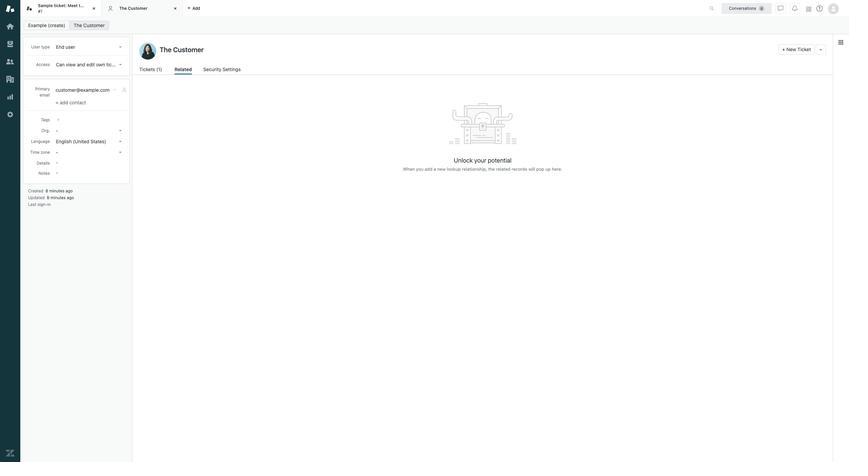 Task type: vqa. For each thing, say whether or not it's contained in the screenshot.
CUSTOMER@EXAMPLE.COM image at the bottom left
no



Task type: describe. For each thing, give the bounding box(es) containing it.
0 vertical spatial ago
[[66, 189, 73, 194]]

1 vertical spatial 8
[[47, 195, 49, 200]]

apps image
[[839, 40, 844, 45]]

the inside the sample ticket: meet the ticket #1
[[79, 3, 85, 8]]

the customer tab
[[102, 0, 183, 17]]

reporting image
[[6, 93, 15, 101]]

arrow down image inside - button
[[119, 130, 122, 132]]

zendesk image
[[6, 449, 15, 458]]

own
[[96, 62, 105, 67]]

notifications image
[[793, 6, 798, 11]]

zendesk support image
[[6, 4, 15, 13]]

time
[[30, 150, 39, 155]]

(create)
[[48, 22, 65, 28]]

get started image
[[6, 22, 15, 31]]

0 horizontal spatial add
[[60, 100, 68, 105]]

tickets (1) link
[[139, 66, 163, 75]]

pop
[[537, 167, 545, 172]]

when
[[403, 167, 415, 172]]

user type
[[31, 44, 50, 50]]

sign-
[[37, 202, 47, 207]]

close image inside the customer tab
[[172, 5, 179, 12]]

last
[[28, 202, 36, 207]]

end user button
[[54, 42, 124, 52]]

states)
[[91, 139, 106, 144]]

relationship,
[[462, 167, 487, 172]]

sample
[[38, 3, 53, 8]]

+ add contact
[[56, 100, 86, 105]]

admin image
[[6, 110, 15, 119]]

primary email
[[35, 86, 50, 98]]

up
[[546, 167, 551, 172]]

conversations button
[[722, 3, 772, 14]]

zone
[[41, 150, 50, 155]]

customers image
[[6, 57, 15, 66]]

org.
[[42, 128, 50, 133]]

(united
[[73, 139, 89, 144]]

ticket
[[86, 3, 98, 8]]

the customer inside tab
[[119, 6, 148, 11]]

secondary element
[[20, 19, 850, 32]]

zendesk products image
[[807, 7, 812, 11]]

in
[[47, 202, 51, 207]]

email
[[40, 93, 50, 98]]

(1)
[[156, 66, 162, 72]]

settings
[[223, 66, 241, 72]]

the inside unlock your potential when you add a new lookup relationship, the related records will pop up here.
[[489, 167, 495, 172]]

tags
[[41, 117, 50, 122]]

add button
[[183, 0, 204, 17]]

tabs tab list
[[20, 0, 703, 17]]

notes
[[39, 171, 50, 176]]

can view and edit own tickets only button
[[54, 60, 131, 70]]

+ new ticket
[[783, 46, 811, 52]]

customer@example.com
[[56, 87, 110, 93]]

access
[[36, 62, 50, 67]]

example (create) button
[[24, 21, 70, 30]]

details
[[37, 161, 50, 166]]

contact
[[69, 100, 86, 105]]

security
[[203, 66, 221, 72]]



Task type: locate. For each thing, give the bounding box(es) containing it.
arrow down image for -
[[119, 152, 122, 153]]

arrow down image left only on the top
[[119, 64, 122, 65]]

0 vertical spatial minutes
[[49, 189, 65, 194]]

0 vertical spatial 8
[[46, 189, 48, 194]]

tickets
[[106, 62, 121, 67]]

language
[[31, 139, 50, 144]]

example
[[28, 22, 47, 28]]

0 horizontal spatial the
[[79, 3, 85, 8]]

1 horizontal spatial the customer
[[119, 6, 148, 11]]

the right meet
[[79, 3, 85, 8]]

+ for + new ticket
[[783, 46, 786, 52]]

button displays agent's chat status as invisible. image
[[778, 6, 784, 11]]

primary
[[35, 86, 50, 92]]

1 vertical spatial arrow down image
[[119, 152, 122, 153]]

- for time zone
[[56, 150, 58, 155]]

created
[[28, 189, 43, 194]]

+ left 'contact'
[[56, 100, 59, 105]]

security settings
[[203, 66, 241, 72]]

lookup
[[447, 167, 461, 172]]

the inside the customer 'link'
[[74, 22, 82, 28]]

0 vertical spatial - button
[[54, 126, 124, 136]]

organizations image
[[6, 75, 15, 84]]

unlock
[[454, 157, 473, 164]]

main element
[[0, 0, 20, 463]]

the left 'related'
[[489, 167, 495, 172]]

related
[[496, 167, 511, 172]]

the down the sample ticket: meet the ticket #1
[[74, 22, 82, 28]]

arrow down image
[[119, 64, 122, 65], [119, 152, 122, 153]]

1 vertical spatial arrow down image
[[119, 130, 122, 132]]

new
[[438, 167, 446, 172]]

1 vertical spatial the
[[74, 22, 82, 28]]

0 vertical spatial arrow down image
[[119, 64, 122, 65]]

2 horizontal spatial add
[[425, 167, 433, 172]]

- button for time zone
[[54, 148, 124, 157]]

1 vertical spatial the
[[489, 167, 495, 172]]

0 horizontal spatial the
[[74, 22, 82, 28]]

8
[[46, 189, 48, 194], [47, 195, 49, 200]]

1 vertical spatial add
[[60, 100, 68, 105]]

minutes
[[49, 189, 65, 194], [51, 195, 66, 200]]

user
[[66, 44, 75, 50]]

+ new ticket button
[[779, 44, 815, 55]]

the
[[79, 3, 85, 8], [489, 167, 495, 172]]

ticket
[[798, 46, 811, 52]]

1 vertical spatial - button
[[54, 148, 124, 157]]

0 vertical spatial customer
[[128, 6, 148, 11]]

- field
[[55, 116, 124, 123]]

None text field
[[158, 44, 776, 55]]

your
[[475, 157, 487, 164]]

ticket:
[[54, 3, 67, 8]]

and
[[77, 62, 85, 67]]

new
[[787, 46, 797, 52]]

a
[[434, 167, 436, 172]]

-
[[56, 128, 58, 134], [56, 150, 58, 155]]

- button
[[54, 126, 124, 136], [54, 148, 124, 157]]

8 up in
[[47, 195, 49, 200]]

add inside unlock your potential when you add a new lookup relationship, the related records will pop up here.
[[425, 167, 433, 172]]

2 - button from the top
[[54, 148, 124, 157]]

sample ticket: meet the ticket #1
[[38, 3, 98, 14]]

0 vertical spatial the
[[119, 6, 127, 11]]

customer inside tab
[[128, 6, 148, 11]]

1 horizontal spatial close image
[[172, 5, 179, 12]]

get help image
[[817, 5, 823, 12]]

- for org.
[[56, 128, 58, 134]]

arrow down image for can view and edit own tickets only
[[119, 64, 122, 65]]

- right 'zone' on the left
[[56, 150, 58, 155]]

ago
[[66, 189, 73, 194], [67, 195, 74, 200]]

end user
[[56, 44, 75, 50]]

1 vertical spatial ago
[[67, 195, 74, 200]]

conversations
[[729, 6, 757, 11]]

customer
[[128, 6, 148, 11], [83, 22, 105, 28]]

arrow down image up tickets
[[119, 46, 122, 48]]

updated
[[28, 195, 45, 200]]

0 horizontal spatial customer
[[83, 22, 105, 28]]

0 vertical spatial -
[[56, 128, 58, 134]]

0 vertical spatial the customer
[[119, 6, 148, 11]]

meet
[[68, 3, 78, 8]]

0 horizontal spatial +
[[56, 100, 59, 105]]

english (united states)
[[56, 139, 106, 144]]

8 right created
[[46, 189, 48, 194]]

1 vertical spatial customer
[[83, 22, 105, 28]]

arrow down image right states)
[[119, 141, 122, 142]]

the customer
[[119, 6, 148, 11], [74, 22, 105, 28]]

view
[[66, 62, 76, 67]]

add
[[193, 6, 200, 11], [60, 100, 68, 105], [425, 167, 433, 172]]

+ for + add contact
[[56, 100, 59, 105]]

1 vertical spatial the customer
[[74, 22, 105, 28]]

security settings link
[[203, 66, 243, 75]]

the customer inside 'link'
[[74, 22, 105, 28]]

1 horizontal spatial the
[[489, 167, 495, 172]]

the right ticket
[[119, 6, 127, 11]]

0 vertical spatial arrow down image
[[119, 46, 122, 48]]

arrow down image inside end user "button"
[[119, 46, 122, 48]]

1 horizontal spatial the
[[119, 6, 127, 11]]

- right "org." on the top left
[[56, 128, 58, 134]]

arrow down image inside the english (united states) button
[[119, 141, 122, 142]]

related link
[[175, 66, 192, 75]]

1 - from the top
[[56, 128, 58, 134]]

- button for org.
[[54, 126, 124, 136]]

1 vertical spatial +
[[56, 100, 59, 105]]

potential
[[488, 157, 512, 164]]

time zone
[[30, 150, 50, 155]]

1 horizontal spatial customer
[[128, 6, 148, 11]]

related
[[175, 66, 192, 72]]

english
[[56, 139, 72, 144]]

1 horizontal spatial +
[[783, 46, 786, 52]]

3 arrow down image from the top
[[119, 141, 122, 142]]

2 vertical spatial arrow down image
[[119, 141, 122, 142]]

you
[[416, 167, 424, 172]]

0 horizontal spatial the customer
[[74, 22, 105, 28]]

add inside dropdown button
[[193, 6, 200, 11]]

english (united states) button
[[54, 137, 124, 147]]

type
[[41, 44, 50, 50]]

1 arrow down image from the top
[[119, 64, 122, 65]]

2 close image from the left
[[172, 5, 179, 12]]

can
[[56, 62, 65, 67]]

will
[[529, 167, 535, 172]]

#1
[[38, 9, 42, 14]]

the inside the customer tab
[[119, 6, 127, 11]]

arrow down image for user
[[119, 46, 122, 48]]

here.
[[552, 167, 563, 172]]

end
[[56, 44, 64, 50]]

1 horizontal spatial add
[[193, 6, 200, 11]]

- button down the english (united states) button
[[54, 148, 124, 157]]

tab containing sample ticket: meet the ticket
[[20, 0, 102, 17]]

0 vertical spatial the
[[79, 3, 85, 8]]

1 vertical spatial -
[[56, 150, 58, 155]]

customer inside 'link'
[[83, 22, 105, 28]]

tickets
[[139, 66, 155, 72]]

+ left new
[[783, 46, 786, 52]]

arrow down image down - field
[[119, 130, 122, 132]]

1 vertical spatial minutes
[[51, 195, 66, 200]]

0 horizontal spatial close image
[[91, 5, 97, 12]]

only
[[122, 62, 131, 67]]

unlock your potential when you add a new lookup relationship, the related records will pop up here.
[[403, 157, 563, 172]]

the customer link
[[69, 21, 109, 30]]

arrow down image inside 'can view and edit own tickets only' button
[[119, 64, 122, 65]]

tickets (1)
[[139, 66, 162, 72]]

arrow down image for (united
[[119, 141, 122, 142]]

close image
[[91, 5, 97, 12], [172, 5, 179, 12]]

0 vertical spatial +
[[783, 46, 786, 52]]

records
[[512, 167, 528, 172]]

2 arrow down image from the top
[[119, 152, 122, 153]]

can view and edit own tickets only
[[56, 62, 131, 67]]

close image up the customer 'link'
[[91, 5, 97, 12]]

close image left add dropdown button
[[172, 5, 179, 12]]

2 - from the top
[[56, 150, 58, 155]]

user
[[31, 44, 40, 50]]

- button up the english (united states) button
[[54, 126, 124, 136]]

views image
[[6, 40, 15, 48]]

2 vertical spatial add
[[425, 167, 433, 172]]

arrow down image
[[119, 46, 122, 48], [119, 130, 122, 132], [119, 141, 122, 142]]

+
[[783, 46, 786, 52], [56, 100, 59, 105]]

example (create)
[[28, 22, 65, 28]]

1 arrow down image from the top
[[119, 46, 122, 48]]

2 arrow down image from the top
[[119, 130, 122, 132]]

+ inside button
[[783, 46, 786, 52]]

0 vertical spatial add
[[193, 6, 200, 11]]

edit
[[87, 62, 95, 67]]

1 - button from the top
[[54, 126, 124, 136]]

1 close image from the left
[[91, 5, 97, 12]]

created 8 minutes ago updated 8 minutes ago last sign-in
[[28, 189, 74, 207]]

arrow down image down the english (united states) button
[[119, 152, 122, 153]]

tab
[[20, 0, 102, 17]]

the
[[119, 6, 127, 11], [74, 22, 82, 28]]



